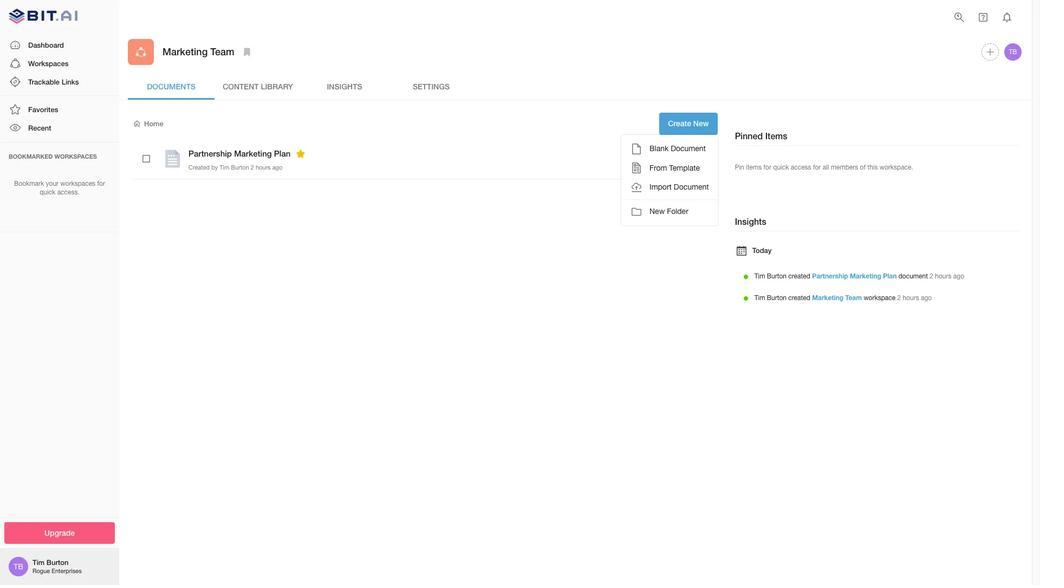Task type: vqa. For each thing, say whether or not it's contained in the screenshot.
1st me from the left
no



Task type: locate. For each thing, give the bounding box(es) containing it.
0 horizontal spatial for
[[97, 180, 105, 187]]

created
[[789, 273, 810, 280], [789, 294, 810, 302]]

1 vertical spatial document
[[674, 183, 709, 191]]

documents link
[[128, 74, 215, 100]]

1 horizontal spatial ago
[[921, 294, 932, 302]]

document inside "button"
[[671, 144, 706, 153]]

0 vertical spatial document
[[671, 144, 706, 153]]

0 vertical spatial team
[[210, 46, 234, 58]]

0 vertical spatial quick
[[773, 164, 789, 171]]

members
[[831, 164, 858, 171]]

0 vertical spatial ago
[[272, 164, 282, 170]]

0 horizontal spatial hours
[[256, 164, 271, 170]]

insights link
[[301, 74, 388, 100]]

bookmarked workspaces
[[9, 153, 97, 160]]

1 vertical spatial team
[[846, 294, 862, 302]]

burton
[[231, 164, 249, 170], [767, 273, 787, 280], [767, 294, 787, 302], [46, 558, 69, 567]]

home link
[[132, 119, 163, 129]]

create new button
[[660, 113, 718, 135]]

document down template at right
[[674, 183, 709, 191]]

2 right document
[[930, 273, 934, 280]]

for
[[764, 164, 772, 171], [813, 164, 821, 171], [97, 180, 105, 187]]

tim
[[220, 164, 229, 170], [755, 273, 765, 280], [755, 294, 765, 302], [33, 558, 45, 567]]

1 horizontal spatial plan
[[883, 272, 897, 280]]

burton inside "tim burton created partnership marketing plan document 2 hours ago"
[[767, 273, 787, 280]]

1 horizontal spatial for
[[764, 164, 772, 171]]

2 horizontal spatial hours
[[935, 273, 952, 280]]

workspaces button
[[0, 54, 119, 73]]

remove favorite image
[[294, 147, 307, 160]]

0 vertical spatial new
[[693, 119, 709, 128]]

of
[[860, 164, 866, 171]]

document inside button
[[674, 183, 709, 191]]

for right items
[[764, 164, 772, 171]]

2 horizontal spatial ago
[[954, 273, 965, 280]]

library
[[261, 82, 293, 91]]

ago
[[272, 164, 282, 170], [954, 273, 965, 280], [921, 294, 932, 302]]

upgrade button
[[4, 522, 115, 544]]

dashboard
[[28, 40, 64, 49]]

ago right document
[[954, 273, 965, 280]]

2 vertical spatial hours
[[903, 294, 919, 302]]

marketing
[[163, 46, 208, 58], [234, 148, 272, 158], [850, 272, 882, 280], [812, 294, 844, 302]]

documents
[[147, 82, 196, 91]]

hours down partnership marketing plan
[[256, 164, 271, 170]]

1 vertical spatial partnership
[[812, 272, 848, 280]]

2 vertical spatial 2
[[898, 294, 901, 302]]

document
[[671, 144, 706, 153], [674, 183, 709, 191]]

for inside bookmark your workspaces for quick access.
[[97, 180, 105, 187]]

all
[[823, 164, 829, 171]]

1 vertical spatial ago
[[954, 273, 965, 280]]

ago down partnership marketing plan
[[272, 164, 282, 170]]

0 vertical spatial insights
[[327, 82, 362, 91]]

quick left access
[[773, 164, 789, 171]]

settings link
[[388, 74, 475, 100]]

blank
[[650, 144, 669, 153]]

burton for partnership
[[767, 273, 787, 280]]

1 created from the top
[[789, 273, 810, 280]]

2 inside tim burton created marketing team workspace 2 hours ago
[[898, 294, 901, 302]]

partnership up marketing team link
[[812, 272, 848, 280]]

0 vertical spatial hours
[[256, 164, 271, 170]]

new
[[693, 119, 709, 128], [650, 207, 665, 216]]

burton for marketing
[[767, 294, 787, 302]]

for right 'workspaces' on the top left of page
[[97, 180, 105, 187]]

tim inside tim burton rogue enterprises
[[33, 558, 45, 567]]

from template button
[[621, 159, 718, 178]]

2 right workspace in the right of the page
[[898, 294, 901, 302]]

workspace.
[[880, 164, 913, 171]]

partnership marketing plan
[[189, 148, 291, 158]]

1 horizontal spatial hours
[[903, 294, 919, 302]]

0 vertical spatial created
[[789, 273, 810, 280]]

template
[[669, 163, 700, 172]]

team
[[210, 46, 234, 58], [846, 294, 862, 302]]

tim burton created partnership marketing plan document 2 hours ago
[[755, 272, 965, 280]]

2 vertical spatial ago
[[921, 294, 932, 302]]

0 horizontal spatial new
[[650, 207, 665, 216]]

burton inside tim burton created marketing team workspace 2 hours ago
[[767, 294, 787, 302]]

for left the all at the top right of page
[[813, 164, 821, 171]]

1 vertical spatial insights
[[735, 216, 767, 226]]

pin items for quick access for all members of this workspace.
[[735, 164, 913, 171]]

ago inside "tim burton created partnership marketing plan document 2 hours ago"
[[954, 273, 965, 280]]

hours
[[256, 164, 271, 170], [935, 273, 952, 280], [903, 294, 919, 302]]

1 vertical spatial quick
[[40, 189, 55, 196]]

items
[[746, 164, 762, 171]]

plan
[[274, 148, 291, 158], [883, 272, 897, 280]]

created inside tim burton created marketing team workspace 2 hours ago
[[789, 294, 810, 302]]

create new
[[668, 119, 709, 128]]

ago down document
[[921, 294, 932, 302]]

1 vertical spatial new
[[650, 207, 665, 216]]

rogue
[[33, 568, 50, 575]]

1 horizontal spatial team
[[846, 294, 862, 302]]

tim burton rogue enterprises
[[33, 558, 82, 575]]

new right create
[[693, 119, 709, 128]]

partnership up by on the top of the page
[[189, 148, 232, 158]]

burton inside tim burton rogue enterprises
[[46, 558, 69, 567]]

1 horizontal spatial tb
[[1009, 48, 1017, 56]]

plan left document
[[883, 272, 897, 280]]

home
[[144, 119, 163, 128]]

partnership
[[189, 148, 232, 158], [812, 272, 848, 280]]

marketing up documents
[[163, 46, 208, 58]]

partnership marketing plan link
[[812, 272, 897, 280]]

plan left remove favorite image
[[274, 148, 291, 158]]

insights
[[327, 82, 362, 91], [735, 216, 767, 226]]

0 vertical spatial 2
[[251, 164, 254, 170]]

2 created from the top
[[789, 294, 810, 302]]

2 horizontal spatial 2
[[930, 273, 934, 280]]

1 vertical spatial hours
[[935, 273, 952, 280]]

trackable links button
[[0, 73, 119, 91]]

tb button
[[1003, 42, 1024, 62]]

2 down partnership marketing plan
[[251, 164, 254, 170]]

bookmarked
[[9, 153, 53, 160]]

new inside button
[[650, 207, 665, 216]]

content library
[[223, 82, 293, 91]]

0 vertical spatial plan
[[274, 148, 291, 158]]

1 vertical spatial plan
[[883, 272, 897, 280]]

team down partnership marketing plan link
[[846, 294, 862, 302]]

created up tim burton created marketing team workspace 2 hours ago
[[789, 273, 810, 280]]

0 horizontal spatial quick
[[40, 189, 55, 196]]

new left folder
[[650, 207, 665, 216]]

create
[[668, 119, 691, 128]]

created left marketing team link
[[789, 294, 810, 302]]

0 horizontal spatial ago
[[272, 164, 282, 170]]

marketing down partnership marketing plan link
[[812, 294, 844, 302]]

workspaces
[[54, 153, 97, 160]]

0 vertical spatial tb
[[1009, 48, 1017, 56]]

1 vertical spatial created
[[789, 294, 810, 302]]

created for marketing
[[789, 294, 810, 302]]

1 horizontal spatial 2
[[898, 294, 901, 302]]

blank document
[[650, 144, 706, 153]]

0 horizontal spatial tb
[[14, 562, 23, 571]]

created inside "tim burton created partnership marketing plan document 2 hours ago"
[[789, 273, 810, 280]]

0 horizontal spatial partnership
[[189, 148, 232, 158]]

tim inside tim burton created marketing team workspace 2 hours ago
[[755, 294, 765, 302]]

created for partnership
[[789, 273, 810, 280]]

favorites button
[[0, 100, 119, 119]]

0 horizontal spatial insights
[[327, 82, 362, 91]]

folder
[[667, 207, 689, 216]]

created
[[189, 164, 210, 170]]

1 horizontal spatial new
[[693, 119, 709, 128]]

burton for enterprises
[[46, 558, 69, 567]]

hours down document
[[903, 294, 919, 302]]

quick down your on the left top of the page
[[40, 189, 55, 196]]

1 vertical spatial 2
[[930, 273, 934, 280]]

hours right document
[[935, 273, 952, 280]]

marketing team
[[163, 46, 234, 58]]

document for blank document
[[671, 144, 706, 153]]

1 horizontal spatial insights
[[735, 216, 767, 226]]

team left bookmark icon
[[210, 46, 234, 58]]

document up template at right
[[671, 144, 706, 153]]

tb
[[1009, 48, 1017, 56], [14, 562, 23, 571]]

tab list containing documents
[[128, 74, 1024, 100]]

2
[[251, 164, 254, 170], [930, 273, 934, 280], [898, 294, 901, 302]]

quick
[[773, 164, 789, 171], [40, 189, 55, 196]]

created by tim burton 2 hours ago
[[189, 164, 282, 170]]

tim inside "tim burton created partnership marketing plan document 2 hours ago"
[[755, 273, 765, 280]]

tab list
[[128, 74, 1024, 100]]



Task type: describe. For each thing, give the bounding box(es) containing it.
marketing team link
[[812, 294, 862, 302]]

workspaces
[[60, 180, 95, 187]]

trackable
[[28, 77, 60, 86]]

1 horizontal spatial quick
[[773, 164, 789, 171]]

today
[[752, 246, 772, 255]]

tim for enterprises
[[33, 558, 45, 567]]

bookmark your workspaces for quick access.
[[14, 180, 105, 196]]

dashboard button
[[0, 36, 119, 54]]

tim for partnership
[[755, 273, 765, 280]]

0 horizontal spatial 2
[[251, 164, 254, 170]]

document
[[899, 273, 928, 280]]

favorites
[[28, 105, 58, 114]]

2 inside "tim burton created partnership marketing plan document 2 hours ago"
[[930, 273, 934, 280]]

recent
[[28, 124, 51, 132]]

quick inside bookmark your workspaces for quick access.
[[40, 189, 55, 196]]

content library link
[[215, 74, 301, 100]]

tim for marketing
[[755, 294, 765, 302]]

by
[[211, 164, 218, 170]]

insights inside 'insights' link
[[327, 82, 362, 91]]

workspace
[[864, 294, 896, 302]]

settings
[[413, 82, 450, 91]]

upgrade
[[44, 528, 75, 537]]

new folder button
[[621, 202, 718, 221]]

pinned
[[735, 131, 763, 141]]

marketing up created by tim burton 2 hours ago
[[234, 148, 272, 158]]

new inside "button"
[[693, 119, 709, 128]]

access.
[[57, 189, 80, 196]]

links
[[62, 77, 79, 86]]

ago inside tim burton created marketing team workspace 2 hours ago
[[921, 294, 932, 302]]

hours inside tim burton created marketing team workspace 2 hours ago
[[903, 294, 919, 302]]

0 horizontal spatial plan
[[274, 148, 291, 158]]

from
[[650, 163, 667, 172]]

workspaces
[[28, 59, 69, 68]]

document for import document
[[674, 183, 709, 191]]

import document button
[[621, 178, 718, 197]]

pinned items
[[735, 131, 788, 141]]

new folder
[[650, 207, 689, 216]]

access
[[791, 164, 811, 171]]

marketing up workspace in the right of the page
[[850, 272, 882, 280]]

tim burton created marketing team workspace 2 hours ago
[[755, 294, 932, 302]]

2 horizontal spatial for
[[813, 164, 821, 171]]

hours inside "tim burton created partnership marketing plan document 2 hours ago"
[[935, 273, 952, 280]]

import document
[[650, 183, 709, 191]]

bookmark
[[14, 180, 44, 187]]

1 vertical spatial tb
[[14, 562, 23, 571]]

pin
[[735, 164, 744, 171]]

enterprises
[[52, 568, 82, 575]]

this
[[868, 164, 878, 171]]

1 horizontal spatial partnership
[[812, 272, 848, 280]]

trackable links
[[28, 77, 79, 86]]

from template
[[650, 163, 700, 172]]

tb inside 'button'
[[1009, 48, 1017, 56]]

recent button
[[0, 119, 119, 137]]

your
[[46, 180, 59, 187]]

bookmark image
[[240, 46, 253, 59]]

blank document button
[[621, 139, 718, 159]]

items
[[765, 131, 788, 141]]

0 horizontal spatial team
[[210, 46, 234, 58]]

import
[[650, 183, 672, 191]]

0 vertical spatial partnership
[[189, 148, 232, 158]]

content
[[223, 82, 259, 91]]



